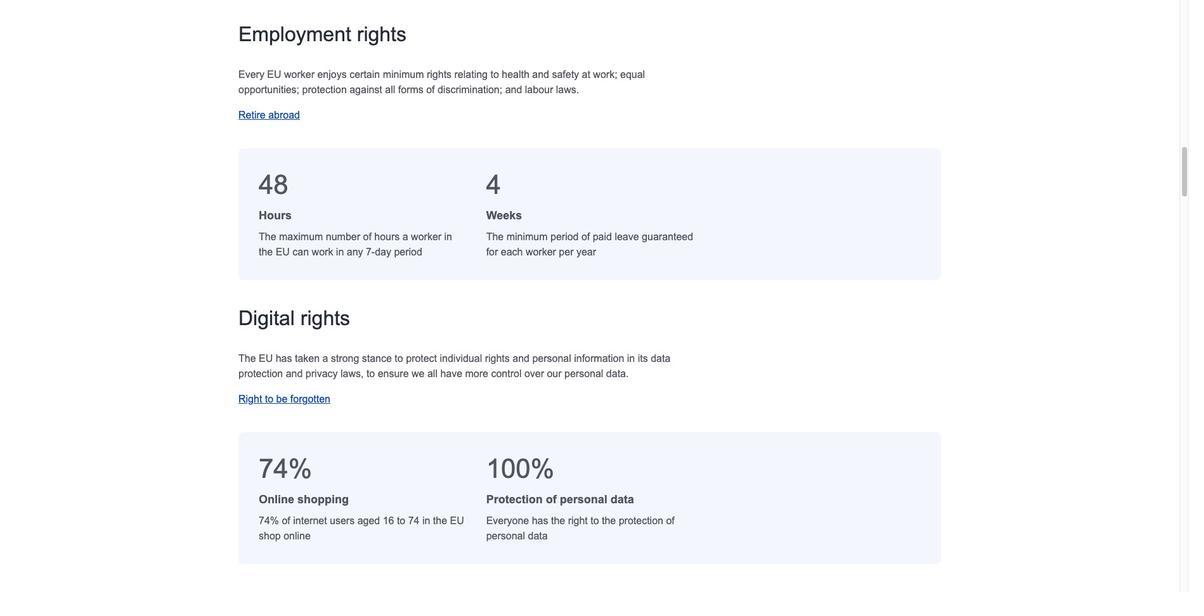 Task type: vqa. For each thing, say whether or not it's contained in the screenshot.
protection to the top
yes



Task type: locate. For each thing, give the bounding box(es) containing it.
rights inside the eu has taken a strong stance to protect individual rights and personal information in its data protection and privacy laws, to ensure we all have more control over our personal data.
[[485, 353, 510, 364]]

1 vertical spatial 74%
[[259, 516, 279, 527]]

privacy
[[306, 369, 338, 379]]

to left be
[[265, 394, 273, 405]]

worker left enjoys
[[284, 69, 315, 80]]

at
[[582, 69, 590, 80]]

digital
[[238, 307, 295, 330]]

0 horizontal spatial all
[[385, 85, 395, 95]]

1 horizontal spatial minimum
[[506, 232, 548, 242]]

enjoys
[[317, 69, 347, 80]]

abroad
[[268, 110, 300, 121]]

right to be forgotten
[[238, 394, 330, 405]]

the right '74'
[[433, 516, 447, 527]]

in inside the eu has taken a strong stance to protect individual rights and personal information in its data protection and privacy laws, to ensure we all have more control over our personal data.
[[627, 353, 635, 364]]

the down hours
[[259, 232, 276, 242]]

period up per
[[550, 232, 579, 242]]

1 horizontal spatial has
[[532, 516, 548, 527]]

against
[[350, 85, 382, 95]]

eu left "can"
[[276, 247, 290, 258]]

control
[[491, 369, 522, 379]]

rights left relating at the top of page
[[427, 69, 452, 80]]

in left any
[[336, 247, 344, 258]]

to inside everyone has the right to the protection of personal data
[[591, 516, 599, 527]]

0 vertical spatial data
[[651, 353, 670, 364]]

1 horizontal spatial period
[[550, 232, 579, 242]]

taken
[[295, 353, 320, 364]]

the for 4
[[486, 232, 504, 242]]

data down everyone
[[528, 531, 548, 542]]

day
[[375, 247, 391, 258]]

2 vertical spatial protection
[[619, 516, 663, 527]]

all right the we
[[427, 369, 438, 379]]

ensure
[[378, 369, 409, 379]]

eu down the digital
[[259, 353, 273, 364]]

of inside the maximum number of hours a worker in the eu can work in any 7-day period
[[363, 232, 372, 242]]

0 horizontal spatial period
[[394, 247, 422, 258]]

74% for 74% of internet users aged 16 to 74 in the eu shop online
[[259, 516, 279, 527]]

74% inside 74% of internet users aged 16 to 74 in the eu shop online
[[259, 516, 279, 527]]

2 horizontal spatial protection
[[619, 516, 663, 527]]

period
[[550, 232, 579, 242], [394, 247, 422, 258]]

1 vertical spatial protection
[[238, 369, 283, 379]]

to left "health"
[[490, 69, 499, 80]]

has left taken
[[276, 353, 292, 364]]

we
[[412, 369, 425, 379]]

the inside 74% of internet users aged 16 to 74 in the eu shop online
[[433, 516, 447, 527]]

personal down everyone
[[486, 531, 525, 542]]

74%
[[259, 454, 312, 484], [259, 516, 279, 527]]

the
[[259, 247, 273, 258], [433, 516, 447, 527], [551, 516, 565, 527], [602, 516, 616, 527]]

worker left per
[[526, 247, 556, 258]]

all
[[385, 85, 395, 95], [427, 369, 438, 379]]

rights up control
[[485, 353, 510, 364]]

and up the labour on the top
[[532, 69, 549, 80]]

the minimum period of paid leave guaranteed for each worker per year
[[486, 232, 693, 258]]

eu inside every eu worker enjoys certain minimum rights relating to health and safety at work; equal opportunities; protection against all forms of discrimination; and labour laws.
[[267, 69, 281, 80]]

rights
[[357, 23, 406, 46], [427, 69, 452, 80], [300, 307, 350, 330], [485, 353, 510, 364]]

eu
[[267, 69, 281, 80], [276, 247, 290, 258], [259, 353, 273, 364], [450, 516, 464, 527]]

protection inside every eu worker enjoys certain minimum rights relating to health and safety at work; equal opportunities; protection against all forms of discrimination; and labour laws.
[[302, 85, 347, 95]]

0 vertical spatial all
[[385, 85, 395, 95]]

discrimination;
[[438, 85, 502, 95]]

be
[[276, 394, 288, 405]]

1 horizontal spatial protection
[[302, 85, 347, 95]]

of
[[426, 85, 435, 95], [363, 232, 372, 242], [581, 232, 590, 242], [546, 494, 557, 506], [282, 516, 290, 527], [666, 516, 675, 527]]

has down protection of personal data
[[532, 516, 548, 527]]

the inside the eu has taken a strong stance to protect individual rights and personal information in its data protection and privacy laws, to ensure we all have more control over our personal data.
[[238, 353, 256, 364]]

1 vertical spatial all
[[427, 369, 438, 379]]

a inside the maximum number of hours a worker in the eu can work in any 7-day period
[[403, 232, 408, 242]]

period right day
[[394, 247, 422, 258]]

hours
[[374, 232, 400, 242]]

1 74% from the top
[[259, 454, 312, 484]]

worker inside the minimum period of paid leave guaranteed for each worker per year
[[526, 247, 556, 258]]

0 vertical spatial worker
[[284, 69, 315, 80]]

eu right '74'
[[450, 516, 464, 527]]

1 vertical spatial minimum
[[506, 232, 548, 242]]

2 horizontal spatial data
[[651, 353, 670, 364]]

period inside the minimum period of paid leave guaranteed for each worker per year
[[550, 232, 579, 242]]

in
[[444, 232, 452, 242], [336, 247, 344, 258], [627, 353, 635, 364], [422, 516, 430, 527]]

0 horizontal spatial protection
[[238, 369, 283, 379]]

has inside the eu has taken a strong stance to protect individual rights and personal information in its data protection and privacy laws, to ensure we all have more control over our personal data.
[[276, 353, 292, 364]]

0 vertical spatial a
[[403, 232, 408, 242]]

0 vertical spatial period
[[550, 232, 579, 242]]

4
[[486, 170, 501, 200]]

minimum up each
[[506, 232, 548, 242]]

to inside every eu worker enjoys certain minimum rights relating to health and safety at work; equal opportunities; protection against all forms of discrimination; and labour laws.
[[490, 69, 499, 80]]

protection inside the eu has taken a strong stance to protect individual rights and personal information in its data protection and privacy laws, to ensure we all have more control over our personal data.
[[238, 369, 283, 379]]

1 vertical spatial data
[[610, 494, 634, 506]]

16
[[383, 516, 394, 527]]

minimum inside every eu worker enjoys certain minimum rights relating to health and safety at work; equal opportunities; protection against all forms of discrimination; and labour laws.
[[383, 69, 424, 80]]

the inside the maximum number of hours a worker in the eu can work in any 7-day period
[[259, 232, 276, 242]]

protection
[[302, 85, 347, 95], [238, 369, 283, 379], [619, 516, 663, 527]]

to down stance
[[366, 369, 375, 379]]

1 horizontal spatial the
[[259, 232, 276, 242]]

laws,
[[341, 369, 364, 379]]

0 horizontal spatial minimum
[[383, 69, 424, 80]]

100%
[[486, 454, 554, 484]]

0 vertical spatial has
[[276, 353, 292, 364]]

work;
[[593, 69, 617, 80]]

the up for
[[486, 232, 504, 242]]

a right hours
[[403, 232, 408, 242]]

retire abroad link
[[238, 110, 300, 121]]

minimum inside the minimum period of paid leave guaranteed for each worker per year
[[506, 232, 548, 242]]

personal
[[532, 353, 571, 364], [564, 369, 603, 379], [560, 494, 607, 506], [486, 531, 525, 542]]

for
[[486, 247, 498, 258]]

in right '74'
[[422, 516, 430, 527]]

1 horizontal spatial data
[[610, 494, 634, 506]]

per
[[559, 247, 574, 258]]

a
[[403, 232, 408, 242], [322, 353, 328, 364]]

0 horizontal spatial worker
[[284, 69, 315, 80]]

minimum
[[383, 69, 424, 80], [506, 232, 548, 242]]

and down "health"
[[505, 85, 522, 95]]

0 horizontal spatial the
[[238, 353, 256, 364]]

eu inside the maximum number of hours a worker in the eu can work in any 7-day period
[[276, 247, 290, 258]]

relating
[[454, 69, 488, 80]]

a inside the eu has taken a strong stance to protect individual rights and personal information in its data protection and privacy laws, to ensure we all have more control over our personal data.
[[322, 353, 328, 364]]

data
[[651, 353, 670, 364], [610, 494, 634, 506], [528, 531, 548, 542]]

protection
[[486, 494, 543, 506]]

forgotten
[[290, 394, 330, 405]]

shop
[[259, 531, 281, 542]]

every
[[238, 69, 264, 80]]

0 horizontal spatial a
[[322, 353, 328, 364]]

worker right hours
[[411, 232, 441, 242]]

2 horizontal spatial worker
[[526, 247, 556, 258]]

of inside every eu worker enjoys certain minimum rights relating to health and safety at work; equal opportunities; protection against all forms of discrimination; and labour laws.
[[426, 85, 435, 95]]

2 74% from the top
[[259, 516, 279, 527]]

1 vertical spatial a
[[322, 353, 328, 364]]

the left "can"
[[259, 247, 273, 258]]

right to be forgotten link
[[238, 394, 330, 405]]

protection down enjoys
[[302, 85, 347, 95]]

protection right right
[[619, 516, 663, 527]]

can
[[293, 247, 309, 258]]

protection up right
[[238, 369, 283, 379]]

retire
[[238, 110, 266, 121]]

2 vertical spatial data
[[528, 531, 548, 542]]

and up over
[[513, 353, 529, 364]]

minimum up forms
[[383, 69, 424, 80]]

rights up taken
[[300, 307, 350, 330]]

personal up right
[[560, 494, 607, 506]]

the up right
[[238, 353, 256, 364]]

leave
[[615, 232, 639, 242]]

to right right
[[591, 516, 599, 527]]

and
[[532, 69, 549, 80], [505, 85, 522, 95], [513, 353, 529, 364], [286, 369, 303, 379]]

0 horizontal spatial data
[[528, 531, 548, 542]]

period inside the maximum number of hours a worker in the eu can work in any 7-day period
[[394, 247, 422, 258]]

a up privacy
[[322, 353, 328, 364]]

0 horizontal spatial has
[[276, 353, 292, 364]]

has inside everyone has the right to the protection of personal data
[[532, 516, 548, 527]]

worker
[[284, 69, 315, 80], [411, 232, 441, 242], [526, 247, 556, 258]]

right
[[238, 394, 262, 405]]

74% of internet users aged 16 to 74 in the eu shop online
[[259, 516, 464, 542]]

data right the its
[[651, 353, 670, 364]]

1 horizontal spatial all
[[427, 369, 438, 379]]

1 vertical spatial has
[[532, 516, 548, 527]]

2 vertical spatial worker
[[526, 247, 556, 258]]

digital rights
[[238, 307, 350, 330]]

0 vertical spatial protection
[[302, 85, 347, 95]]

equal
[[620, 69, 645, 80]]

protect
[[406, 353, 437, 364]]

eu inside the eu has taken a strong stance to protect individual rights and personal information in its data protection and privacy laws, to ensure we all have more control over our personal data.
[[259, 353, 273, 364]]

to left '74'
[[397, 516, 405, 527]]

the inside the minimum period of paid leave guaranteed for each worker per year
[[486, 232, 504, 242]]

the
[[259, 232, 276, 242], [486, 232, 504, 242], [238, 353, 256, 364]]

in left the its
[[627, 353, 635, 364]]

to
[[490, 69, 499, 80], [395, 353, 403, 364], [366, 369, 375, 379], [265, 394, 273, 405], [397, 516, 405, 527], [591, 516, 599, 527]]

data up everyone has the right to the protection of personal data at the bottom of the page
[[610, 494, 634, 506]]

0 vertical spatial 74%
[[259, 454, 312, 484]]

1 vertical spatial worker
[[411, 232, 441, 242]]

1 horizontal spatial worker
[[411, 232, 441, 242]]

74% up online
[[259, 454, 312, 484]]

all left forms
[[385, 85, 395, 95]]

rights inside every eu worker enjoys certain minimum rights relating to health and safety at work; equal opportunities; protection against all forms of discrimination; and labour laws.
[[427, 69, 452, 80]]

right
[[568, 516, 588, 527]]

74
[[408, 516, 420, 527]]

0 vertical spatial minimum
[[383, 69, 424, 80]]

2 horizontal spatial the
[[486, 232, 504, 242]]

of inside the minimum period of paid leave guaranteed for each worker per year
[[581, 232, 590, 242]]

the right right
[[602, 516, 616, 527]]

1 vertical spatial period
[[394, 247, 422, 258]]

74% up shop
[[259, 516, 279, 527]]

worker inside every eu worker enjoys certain minimum rights relating to health and safety at work; equal opportunities; protection against all forms of discrimination; and labour laws.
[[284, 69, 315, 80]]

eu up opportunities;
[[267, 69, 281, 80]]

1 horizontal spatial a
[[403, 232, 408, 242]]

has
[[276, 353, 292, 364], [532, 516, 548, 527]]



Task type: describe. For each thing, give the bounding box(es) containing it.
worker inside the maximum number of hours a worker in the eu can work in any 7-day period
[[411, 232, 441, 242]]

opportunities;
[[238, 85, 299, 95]]

maximum
[[279, 232, 323, 242]]

labour
[[525, 85, 553, 95]]

employment
[[238, 23, 351, 46]]

everyone
[[486, 516, 529, 527]]

more
[[465, 369, 488, 379]]

laws.
[[556, 85, 579, 95]]

the inside the maximum number of hours a worker in the eu can work in any 7-day period
[[259, 247, 273, 258]]

hours
[[259, 210, 292, 222]]

protection inside everyone has the right to the protection of personal data
[[619, 516, 663, 527]]

of inside everyone has the right to the protection of personal data
[[666, 516, 675, 527]]

shopping
[[297, 494, 349, 506]]

individual
[[440, 353, 482, 364]]

certain
[[350, 69, 380, 80]]

protection of personal data
[[486, 494, 634, 506]]

our
[[547, 369, 562, 379]]

to up ensure
[[395, 353, 403, 364]]

online
[[284, 531, 311, 542]]

online shopping
[[259, 494, 349, 506]]

the maximum number of hours a worker in the eu can work in any 7-day period
[[259, 232, 452, 258]]

7-
[[366, 247, 375, 258]]

all inside the eu has taken a strong stance to protect individual rights and personal information in its data protection and privacy laws, to ensure we all have more control over our personal data.
[[427, 369, 438, 379]]

and down taken
[[286, 369, 303, 379]]

retire abroad
[[238, 110, 300, 121]]

74% for 74%
[[259, 454, 312, 484]]

paid
[[593, 232, 612, 242]]

data inside everyone has the right to the protection of personal data
[[528, 531, 548, 542]]

every eu worker enjoys certain minimum rights relating to health and safety at work; equal opportunities; protection against all forms of discrimination; and labour laws.
[[238, 69, 645, 95]]

of inside 74% of internet users aged 16 to 74 in the eu shop online
[[282, 516, 290, 527]]

work
[[312, 247, 333, 258]]

personal up the our
[[532, 353, 571, 364]]

personal inside everyone has the right to the protection of personal data
[[486, 531, 525, 542]]

weeks
[[486, 210, 522, 222]]

safety
[[552, 69, 579, 80]]

strong
[[331, 353, 359, 364]]

have
[[440, 369, 462, 379]]

the for 48
[[259, 232, 276, 242]]

any
[[347, 247, 363, 258]]

aged
[[357, 516, 380, 527]]

the left right
[[551, 516, 565, 527]]

eu inside 74% of internet users aged 16 to 74 in the eu shop online
[[450, 516, 464, 527]]

year
[[576, 247, 596, 258]]

forms
[[398, 85, 423, 95]]

its
[[638, 353, 648, 364]]

data inside the eu has taken a strong stance to protect individual rights and personal information in its data protection and privacy laws, to ensure we all have more control over our personal data.
[[651, 353, 670, 364]]

data.
[[606, 369, 629, 379]]

health
[[502, 69, 529, 80]]

information
[[574, 353, 624, 364]]

number
[[326, 232, 360, 242]]

guaranteed
[[642, 232, 693, 242]]

personal down information
[[564, 369, 603, 379]]

all inside every eu worker enjoys certain minimum rights relating to health and safety at work; equal opportunities; protection against all forms of discrimination; and labour laws.
[[385, 85, 395, 95]]

rights up certain
[[357, 23, 406, 46]]

to inside 74% of internet users aged 16 to 74 in the eu shop online
[[397, 516, 405, 527]]

the eu has taken a strong stance to protect individual rights and personal information in its data protection and privacy laws, to ensure we all have more control over our personal data.
[[238, 353, 670, 379]]

everyone has the right to the protection of personal data
[[486, 516, 675, 542]]

in right hours
[[444, 232, 452, 242]]

in inside 74% of internet users aged 16 to 74 in the eu shop online
[[422, 516, 430, 527]]

stance
[[362, 353, 392, 364]]

users
[[330, 516, 355, 527]]

over
[[524, 369, 544, 379]]

each
[[501, 247, 523, 258]]

internet
[[293, 516, 327, 527]]

online
[[259, 494, 294, 506]]

48
[[259, 170, 288, 200]]

employment rights
[[238, 23, 406, 46]]



